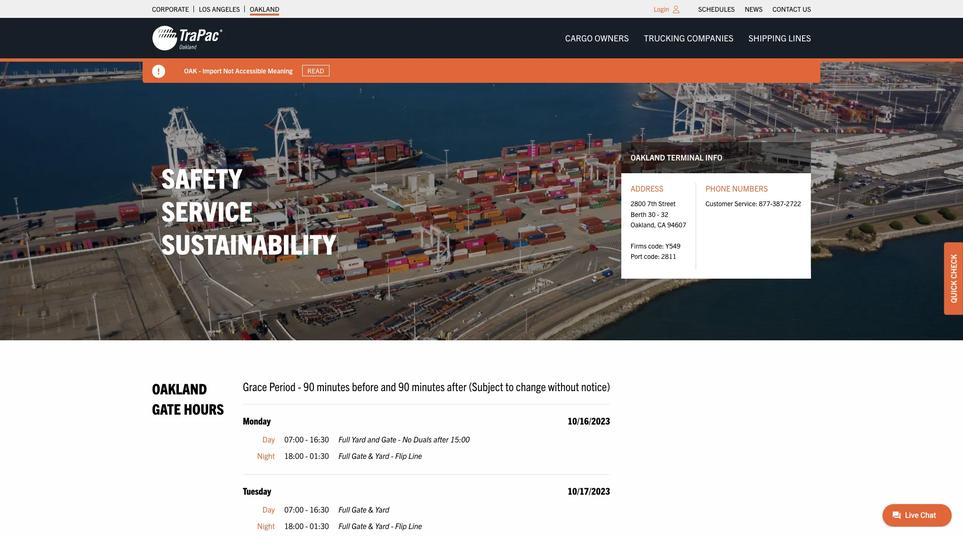 Task type: describe. For each thing, give the bounding box(es) containing it.
30
[[648, 210, 656, 218]]

info
[[706, 153, 723, 162]]

period
[[269, 378, 296, 393]]

2 90 from the left
[[398, 378, 410, 393]]

3 full from the top
[[339, 505, 350, 514]]

full gate & yard - flip line for monday
[[339, 451, 422, 461]]

owners
[[595, 32, 629, 43]]

2722
[[786, 199, 801, 208]]

18:00 - 01:30 for monday
[[284, 451, 329, 461]]

oakland link
[[250, 2, 279, 16]]

quick check
[[949, 254, 959, 303]]

companies
[[687, 32, 734, 43]]

address
[[631, 183, 664, 193]]

07:00 for monday
[[284, 434, 304, 444]]

flip for monday
[[395, 451, 407, 461]]

07:00 - 16:30 for monday
[[284, 434, 329, 444]]

full yard and gate - no duals after 15:00
[[339, 434, 470, 444]]

solid image
[[152, 65, 165, 78]]

meaning
[[268, 66, 293, 75]]

2 full from the top
[[339, 451, 350, 461]]

los
[[199, 5, 211, 13]]

oakland for oakland
[[250, 5, 279, 13]]

& for tuesday
[[368, 521, 373, 531]]

1 minutes from the left
[[317, 378, 350, 393]]

schedules link
[[698, 2, 735, 16]]

grace period - 90 minutes before and 90 minutes after (subject to change without notice)
[[243, 378, 610, 393]]

read
[[307, 66, 324, 75]]

hours
[[184, 399, 224, 418]]

read link
[[302, 65, 330, 76]]

change
[[516, 378, 546, 393]]

oakland gate hours
[[152, 379, 224, 418]]

safety service sustainability
[[161, 160, 336, 260]]

customer service: 877-387-2722
[[706, 199, 801, 208]]

night for tuesday
[[257, 521, 275, 531]]

menu bar inside banner
[[558, 29, 819, 48]]

login
[[654, 5, 669, 13]]

10/17/2023
[[568, 485, 610, 497]]

terminal
[[667, 153, 704, 162]]

to
[[506, 378, 514, 393]]

1 90 from the left
[[303, 378, 315, 393]]

387-
[[773, 199, 786, 208]]

cargo owners
[[565, 32, 629, 43]]

angeles
[[212, 5, 240, 13]]

phone
[[706, 183, 731, 193]]

2811
[[661, 252, 677, 260]]

shipping
[[749, 32, 787, 43]]

2 & from the top
[[368, 505, 373, 514]]

tuesday
[[243, 485, 271, 497]]

877-
[[759, 199, 773, 208]]

1 full from the top
[[339, 434, 350, 444]]

y549
[[666, 241, 681, 250]]

shipping lines link
[[741, 29, 819, 48]]

94607
[[667, 220, 686, 229]]

corporate link
[[152, 2, 189, 16]]

18:00 - 01:30 for tuesday
[[284, 521, 329, 531]]

news link
[[745, 2, 763, 16]]

32
[[661, 210, 669, 218]]

numbers
[[732, 183, 768, 193]]

2800
[[631, 199, 646, 208]]

without
[[548, 378, 579, 393]]

cargo owners link
[[558, 29, 637, 48]]

01:30 for monday
[[310, 451, 329, 461]]

18:00 for tuesday
[[284, 521, 304, 531]]

los angeles link
[[199, 2, 240, 16]]

lines
[[789, 32, 811, 43]]

import
[[202, 66, 222, 75]]

& for monday
[[368, 451, 373, 461]]

15:00
[[450, 434, 470, 444]]

trucking companies
[[644, 32, 734, 43]]

gate inside oakland gate hours
[[152, 399, 181, 418]]

7th
[[647, 199, 657, 208]]

16:30 for monday
[[310, 434, 329, 444]]

(subject
[[469, 378, 503, 393]]

oakland for oakland terminal info
[[631, 153, 665, 162]]

oakland,
[[631, 220, 656, 229]]

2 minutes from the left
[[412, 378, 445, 393]]

schedules
[[698, 5, 735, 13]]

ca
[[658, 220, 666, 229]]

service:
[[735, 199, 758, 208]]

18:00 for monday
[[284, 451, 304, 461]]



Task type: vqa. For each thing, say whether or not it's contained in the screenshot.
the at the bottom right of the page
no



Task type: locate. For each thing, give the bounding box(es) containing it.
full gate & yard - flip line down full yard and gate - no duals after 15:00 at the left
[[339, 451, 422, 461]]

0 horizontal spatial and
[[368, 434, 380, 444]]

flip for tuesday
[[395, 521, 407, 531]]

after left (subject
[[447, 378, 467, 393]]

full
[[339, 434, 350, 444], [339, 451, 350, 461], [339, 505, 350, 514], [339, 521, 350, 531]]

1 vertical spatial day
[[263, 505, 275, 514]]

line for monday
[[409, 451, 422, 461]]

and
[[381, 378, 396, 393], [368, 434, 380, 444]]

18:00 - 01:30
[[284, 451, 329, 461], [284, 521, 329, 531]]

night up tuesday
[[257, 451, 275, 461]]

1 vertical spatial oakland
[[631, 153, 665, 162]]

1 horizontal spatial minutes
[[412, 378, 445, 393]]

and left no
[[368, 434, 380, 444]]

phone numbers
[[706, 183, 768, 193]]

1 vertical spatial menu bar
[[558, 29, 819, 48]]

0 horizontal spatial oakland
[[152, 379, 207, 397]]

shipping lines
[[749, 32, 811, 43]]

16:30 for tuesday
[[310, 505, 329, 514]]

2 18:00 - 01:30 from the top
[[284, 521, 329, 531]]

menu bar containing cargo owners
[[558, 29, 819, 48]]

1 16:30 from the top
[[310, 434, 329, 444]]

news
[[745, 5, 763, 13]]

0 vertical spatial flip
[[395, 451, 407, 461]]

before
[[352, 378, 379, 393]]

1 vertical spatial full gate & yard - flip line
[[339, 521, 422, 531]]

1 vertical spatial code:
[[644, 252, 660, 260]]

1 vertical spatial line
[[409, 521, 422, 531]]

1 01:30 from the top
[[310, 451, 329, 461]]

1 & from the top
[[368, 451, 373, 461]]

1 line from the top
[[409, 451, 422, 461]]

contact us link
[[773, 2, 811, 16]]

1 vertical spatial 16:30
[[310, 505, 329, 514]]

no
[[402, 434, 412, 444]]

code:
[[648, 241, 664, 250], [644, 252, 660, 260]]

full gate & yard
[[339, 505, 389, 514]]

customer
[[706, 199, 733, 208]]

2 night from the top
[[257, 521, 275, 531]]

2 flip from the top
[[395, 521, 407, 531]]

trucking
[[644, 32, 685, 43]]

line for tuesday
[[409, 521, 422, 531]]

flip
[[395, 451, 407, 461], [395, 521, 407, 531]]

service
[[161, 193, 253, 227]]

&
[[368, 451, 373, 461], [368, 505, 373, 514], [368, 521, 373, 531]]

2 full gate & yard - flip line from the top
[[339, 521, 422, 531]]

0 vertical spatial 01:30
[[310, 451, 329, 461]]

oakland up address
[[631, 153, 665, 162]]

after right 'duals' at bottom left
[[434, 434, 449, 444]]

yard
[[352, 434, 366, 444], [375, 451, 389, 461], [375, 505, 389, 514], [375, 521, 389, 531]]

0 vertical spatial 07:00 - 16:30
[[284, 434, 329, 444]]

0 vertical spatial 18:00
[[284, 451, 304, 461]]

2 vertical spatial oakland
[[152, 379, 207, 397]]

18:00
[[284, 451, 304, 461], [284, 521, 304, 531]]

2 horizontal spatial oakland
[[631, 153, 665, 162]]

2 07:00 from the top
[[284, 505, 304, 514]]

monday
[[243, 415, 271, 426]]

login link
[[654, 5, 669, 13]]

quick check link
[[944, 242, 963, 315]]

banner
[[0, 18, 963, 83]]

contact
[[773, 5, 801, 13]]

0 vertical spatial day
[[263, 434, 275, 444]]

check
[[949, 254, 959, 279]]

1 vertical spatial 18:00 - 01:30
[[284, 521, 329, 531]]

grace
[[243, 378, 267, 393]]

1 day from the top
[[263, 434, 275, 444]]

1 18:00 from the top
[[284, 451, 304, 461]]

2 vertical spatial &
[[368, 521, 373, 531]]

contact us
[[773, 5, 811, 13]]

berth
[[631, 210, 647, 218]]

07:00 for tuesday
[[284, 505, 304, 514]]

light image
[[673, 6, 680, 13]]

1 vertical spatial 07:00 - 16:30
[[284, 505, 329, 514]]

not
[[223, 66, 234, 75]]

banner containing cargo owners
[[0, 18, 963, 83]]

full gate & yard - flip line
[[339, 451, 422, 461], [339, 521, 422, 531]]

1 vertical spatial 01:30
[[310, 521, 329, 531]]

day down monday
[[263, 434, 275, 444]]

1 horizontal spatial and
[[381, 378, 396, 393]]

night for monday
[[257, 451, 275, 461]]

night
[[257, 451, 275, 461], [257, 521, 275, 531]]

code: right port
[[644, 252, 660, 260]]

- inside 2800 7th street berth 30 - 32 oakland, ca 94607
[[657, 210, 660, 218]]

trucking companies link
[[637, 29, 741, 48]]

accessible
[[235, 66, 266, 75]]

90 right period
[[303, 378, 315, 393]]

2800 7th street berth 30 - 32 oakland, ca 94607
[[631, 199, 686, 229]]

2 16:30 from the top
[[310, 505, 329, 514]]

oakland for oakland gate hours
[[152, 379, 207, 397]]

after
[[447, 378, 467, 393], [434, 434, 449, 444]]

0 vertical spatial 16:30
[[310, 434, 329, 444]]

4 full from the top
[[339, 521, 350, 531]]

16:30
[[310, 434, 329, 444], [310, 505, 329, 514]]

1 vertical spatial night
[[257, 521, 275, 531]]

day for monday
[[263, 434, 275, 444]]

street
[[659, 199, 676, 208]]

0 vertical spatial 18:00 - 01:30
[[284, 451, 329, 461]]

1 night from the top
[[257, 451, 275, 461]]

1 vertical spatial and
[[368, 434, 380, 444]]

2 day from the top
[[263, 505, 275, 514]]

1 07:00 - 16:30 from the top
[[284, 434, 329, 444]]

menu bar
[[694, 2, 816, 16], [558, 29, 819, 48]]

0 vertical spatial 07:00
[[284, 434, 304, 444]]

1 horizontal spatial 90
[[398, 378, 410, 393]]

1 07:00 from the top
[[284, 434, 304, 444]]

0 vertical spatial menu bar
[[694, 2, 816, 16]]

07:00 - 16:30 for tuesday
[[284, 505, 329, 514]]

menu bar down light icon
[[558, 29, 819, 48]]

0 vertical spatial oakland
[[250, 5, 279, 13]]

1 horizontal spatial oakland
[[250, 5, 279, 13]]

0 vertical spatial and
[[381, 378, 396, 393]]

- inside banner
[[199, 66, 201, 75]]

and right before
[[381, 378, 396, 393]]

menu bar containing schedules
[[694, 2, 816, 16]]

2 18:00 from the top
[[284, 521, 304, 531]]

quick
[[949, 280, 959, 303]]

90 right before
[[398, 378, 410, 393]]

10/16/2023
[[568, 415, 610, 426]]

day down tuesday
[[263, 505, 275, 514]]

port
[[631, 252, 643, 260]]

full gate & yard - flip line down full gate & yard
[[339, 521, 422, 531]]

safety
[[161, 160, 242, 195]]

1 full gate & yard - flip line from the top
[[339, 451, 422, 461]]

1 18:00 - 01:30 from the top
[[284, 451, 329, 461]]

0 horizontal spatial 90
[[303, 378, 315, 393]]

oakland image
[[152, 25, 223, 51]]

us
[[803, 5, 811, 13]]

0 vertical spatial night
[[257, 451, 275, 461]]

01:30 for tuesday
[[310, 521, 329, 531]]

night down tuesday
[[257, 521, 275, 531]]

90
[[303, 378, 315, 393], [398, 378, 410, 393]]

2 line from the top
[[409, 521, 422, 531]]

notice)
[[581, 378, 610, 393]]

oakland up hours
[[152, 379, 207, 397]]

sustainability
[[161, 226, 336, 260]]

los angeles
[[199, 5, 240, 13]]

full gate & yard - flip line for tuesday
[[339, 521, 422, 531]]

01:30
[[310, 451, 329, 461], [310, 521, 329, 531]]

1 vertical spatial 18:00
[[284, 521, 304, 531]]

oak - import not accessible meaning
[[184, 66, 293, 75]]

code: up 2811
[[648, 241, 664, 250]]

1 vertical spatial &
[[368, 505, 373, 514]]

cargo
[[565, 32, 593, 43]]

firms code:  y549 port code:  2811
[[631, 241, 681, 260]]

oak
[[184, 66, 197, 75]]

corporate
[[152, 5, 189, 13]]

1 vertical spatial 07:00
[[284, 505, 304, 514]]

0 vertical spatial &
[[368, 451, 373, 461]]

1 flip from the top
[[395, 451, 407, 461]]

1 vertical spatial after
[[434, 434, 449, 444]]

0 vertical spatial full gate & yard - flip line
[[339, 451, 422, 461]]

0 vertical spatial after
[[447, 378, 467, 393]]

0 horizontal spatial minutes
[[317, 378, 350, 393]]

firms
[[631, 241, 647, 250]]

3 & from the top
[[368, 521, 373, 531]]

menu bar up 'shipping'
[[694, 2, 816, 16]]

1 vertical spatial flip
[[395, 521, 407, 531]]

oakland inside oakland gate hours
[[152, 379, 207, 397]]

-
[[199, 66, 201, 75], [657, 210, 660, 218], [298, 378, 301, 393], [305, 434, 308, 444], [398, 434, 401, 444], [305, 451, 308, 461], [391, 451, 394, 461], [305, 505, 308, 514], [305, 521, 308, 531], [391, 521, 394, 531]]

2 07:00 - 16:30 from the top
[[284, 505, 329, 514]]

2 01:30 from the top
[[310, 521, 329, 531]]

07:00
[[284, 434, 304, 444], [284, 505, 304, 514]]

0 vertical spatial code:
[[648, 241, 664, 250]]

0 vertical spatial line
[[409, 451, 422, 461]]

duals
[[413, 434, 432, 444]]

oakland terminal info
[[631, 153, 723, 162]]

day for tuesday
[[263, 505, 275, 514]]

line
[[409, 451, 422, 461], [409, 521, 422, 531]]

oakland right angeles
[[250, 5, 279, 13]]



